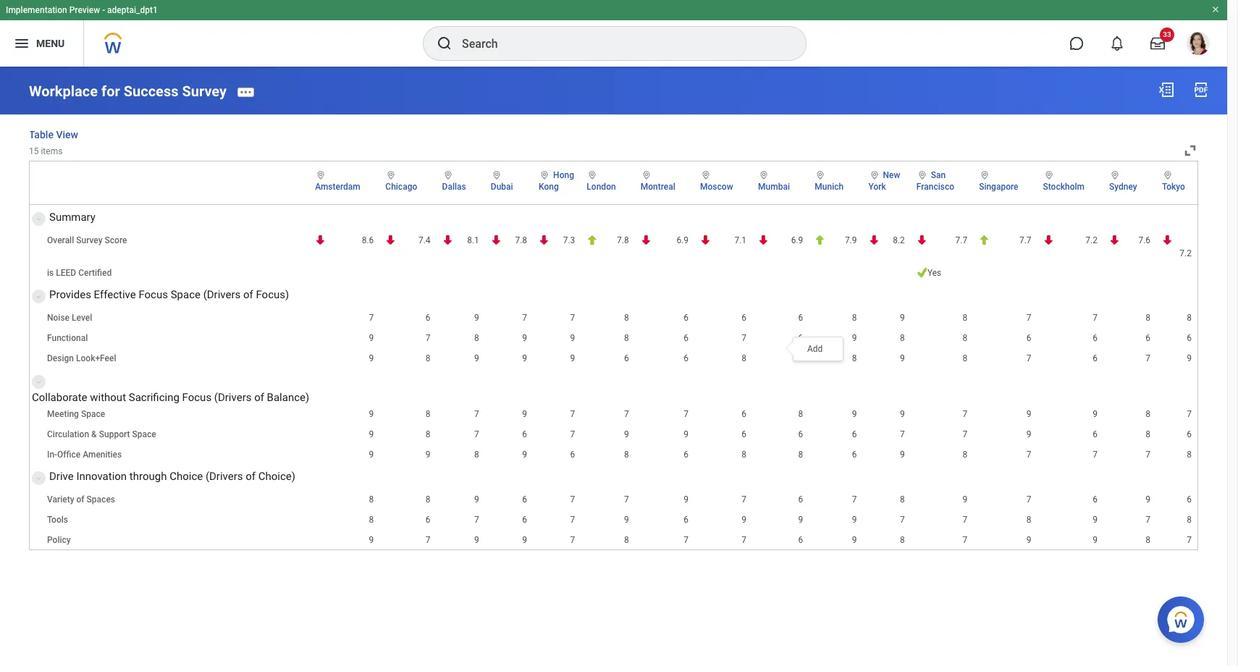 Task type: locate. For each thing, give the bounding box(es) containing it.
deteriorating element right 8.1
[[491, 234, 527, 246]]

1 horizontal spatial 7.2
[[1180, 248, 1192, 258]]

workplace
[[29, 82, 98, 100]]

deteriorating image right 7.4
[[442, 234, 453, 245]]

location image up mumbai
[[758, 170, 770, 180]]

office
[[57, 449, 81, 459]]

1 vertical spatial focus
[[182, 391, 211, 404]]

Search Workday  search field
[[462, 28, 776, 59]]

7.2 left 7.6
[[1085, 235, 1098, 245]]

3 location image from the left
[[587, 170, 598, 180]]

1 horizontal spatial 6.9
[[791, 235, 803, 245]]

of left focus)
[[243, 288, 253, 301]]

location image for munich
[[815, 170, 826, 180]]

add dialog
[[778, 337, 844, 361]]

deteriorating element containing 8.2
[[868, 234, 905, 246]]

functional
[[47, 333, 88, 343]]

1 improving element from the left
[[587, 234, 629, 246]]

implementation
[[6, 5, 67, 15]]

effective
[[94, 288, 136, 301]]

deteriorating element right 8.6
[[385, 234, 430, 246]]

deteriorating image down stockholm
[[1043, 234, 1054, 245]]

0 horizontal spatial 7.7
[[955, 235, 967, 245]]

3 improving element from the left
[[979, 234, 1031, 246]]

6.9 for 6th deteriorating element from right
[[791, 235, 803, 245]]

location image up stockholm
[[1043, 170, 1055, 180]]

deteriorating image
[[315, 234, 326, 245], [539, 234, 550, 245], [641, 234, 651, 245], [758, 234, 769, 245], [868, 234, 879, 245], [1043, 234, 1054, 245], [1162, 234, 1173, 245]]

menu
[[36, 37, 65, 49]]

8.2
[[893, 235, 905, 245]]

collapse image
[[33, 210, 41, 228], [33, 288, 41, 305], [33, 373, 41, 391], [33, 470, 41, 487]]

of left "balance)"
[[254, 391, 264, 404]]

location image for sydney
[[1109, 170, 1121, 180]]

6 deteriorating image from the left
[[1109, 234, 1120, 245]]

success
[[124, 82, 178, 100]]

in-office amenities
[[47, 449, 122, 459]]

deteriorating element right 7.9 on the right of page
[[868, 234, 905, 246]]

6 location image from the left
[[815, 170, 826, 180]]

location image up amsterdam
[[315, 170, 327, 180]]

sacrificing
[[129, 391, 179, 404]]

survey
[[182, 82, 227, 100], [76, 235, 102, 245]]

deteriorating image right 8.6
[[385, 234, 396, 245]]

london
[[587, 181, 616, 192]]

7 location image from the left
[[868, 170, 880, 180]]

deteriorating image left 8.6
[[315, 234, 326, 245]]

1 location image from the left
[[442, 170, 454, 180]]

2 improving image from the left
[[979, 234, 990, 245]]

0 vertical spatial space
[[171, 288, 200, 301]]

deteriorating image right 8.1
[[491, 234, 502, 245]]

location image for montreal
[[641, 170, 652, 180]]

7 deteriorating element from the left
[[700, 234, 746, 246]]

improving image right 7.3
[[587, 234, 598, 245]]

location image left san
[[916, 170, 928, 180]]

7.2 down tokyo
[[1180, 248, 1192, 258]]

provides effective focus space (drivers of focus)
[[49, 288, 289, 301]]

deteriorating element up the yes
[[916, 234, 967, 246]]

7.6
[[1138, 235, 1150, 245]]

deteriorating element down amsterdam
[[315, 234, 374, 246]]

5 location image from the left
[[1043, 170, 1055, 180]]

deteriorating element containing 8.1
[[442, 234, 479, 246]]

1 horizontal spatial improving element
[[815, 234, 857, 246]]

1 6.9 from the left
[[676, 235, 689, 245]]

space
[[171, 288, 200, 301], [81, 409, 105, 419], [132, 429, 156, 439]]

2 location image from the left
[[385, 170, 397, 180]]

variety
[[47, 494, 74, 504]]

0 horizontal spatial improving element
[[587, 234, 629, 246]]

of left the choice)
[[246, 470, 256, 483]]

score
[[105, 235, 127, 245]]

(drivers left focus)
[[203, 288, 241, 301]]

1 location image from the left
[[315, 170, 327, 180]]

2 deteriorating image from the left
[[442, 234, 453, 245]]

6.9 left 7.1 at right top
[[676, 235, 689, 245]]

london link
[[587, 179, 616, 192]]

location image for dubai
[[491, 170, 502, 180]]

balance)
[[267, 391, 309, 404]]

deteriorating element right 7.6
[[1162, 234, 1192, 259]]

deteriorating image right 7.9 on the right of page
[[868, 234, 879, 245]]

location image
[[442, 170, 454, 180], [491, 170, 502, 180], [587, 170, 598, 180], [641, 170, 652, 180], [1043, 170, 1055, 180], [1109, 170, 1121, 180], [1162, 170, 1174, 180]]

1 deteriorating image from the left
[[385, 234, 396, 245]]

2 horizontal spatial space
[[171, 288, 200, 301]]

1 improving image from the left
[[587, 234, 598, 245]]

0 horizontal spatial 6.9
[[676, 235, 689, 245]]

0 horizontal spatial 7.2
[[1085, 235, 1098, 245]]

7.7 inside improving element
[[1019, 235, 1031, 245]]

4 deteriorating image from the left
[[758, 234, 769, 245]]

focus right sacrificing
[[182, 391, 211, 404]]

location image up the dubai
[[491, 170, 502, 180]]

deteriorating image right the 8.2
[[916, 234, 927, 245]]

4 deteriorating element from the left
[[491, 234, 527, 246]]

amenities
[[83, 449, 122, 459]]

6 location image from the left
[[1109, 170, 1121, 180]]

location image for san francisco
[[916, 170, 928, 180]]

1 horizontal spatial 7.7
[[1019, 235, 1031, 245]]

location image up york
[[868, 170, 880, 180]]

implementation preview -   adeptai_dpt1
[[6, 5, 158, 15]]

7 location image from the left
[[1162, 170, 1174, 180]]

deteriorating image left 7.6
[[1109, 234, 1120, 245]]

0 horizontal spatial space
[[81, 409, 105, 419]]

location image for moscow
[[700, 170, 712, 180]]

deteriorating element down kong
[[539, 234, 575, 246]]

tokyo
[[1162, 181, 1185, 192]]

deteriorating element right 7.4
[[442, 234, 479, 246]]

variety of spaces
[[47, 494, 115, 504]]

improving image for 7.8
[[587, 234, 598, 245]]

5 location image from the left
[[758, 170, 770, 180]]

location image up kong
[[539, 170, 550, 180]]

improving element
[[587, 234, 629, 246], [815, 234, 857, 246], [979, 234, 1031, 246]]

7.3
[[563, 235, 575, 245]]

focus
[[139, 288, 168, 301], [182, 391, 211, 404]]

justify image
[[13, 35, 30, 52]]

9 deteriorating element from the left
[[868, 234, 905, 246]]

1 vertical spatial survey
[[76, 235, 102, 245]]

deteriorating element down moscow
[[700, 234, 746, 246]]

3 collapse image from the top
[[33, 373, 41, 391]]

space right support
[[132, 429, 156, 439]]

drive innovation through choice (drivers of choice)
[[49, 470, 295, 483]]

7.7
[[955, 235, 967, 245], [1019, 235, 1031, 245]]

stockholm
[[1043, 181, 1085, 192]]

choice
[[170, 470, 203, 483]]

collapse image for collaborate without sacrificing focus (drivers of balance)
[[33, 373, 41, 391]]

focus right effective
[[139, 288, 168, 301]]

deteriorating element
[[315, 234, 374, 246], [385, 234, 430, 246], [442, 234, 479, 246], [491, 234, 527, 246], [539, 234, 575, 246], [641, 234, 689, 246], [700, 234, 746, 246], [758, 234, 803, 246], [868, 234, 905, 246], [916, 234, 967, 246], [1043, 234, 1098, 246], [1109, 234, 1150, 246], [1162, 234, 1192, 259]]

meeting
[[47, 409, 79, 419]]

0 vertical spatial (drivers
[[203, 288, 241, 301]]

1 deteriorating element from the left
[[315, 234, 374, 246]]

2 improving element from the left
[[815, 234, 857, 246]]

mumbai link
[[758, 179, 790, 192]]

7.8 right 7.3
[[617, 235, 629, 245]]

6 deteriorating image from the left
[[1043, 234, 1054, 245]]

3 location image from the left
[[539, 170, 550, 180]]

improving image
[[587, 234, 598, 245], [979, 234, 990, 245]]

in-
[[47, 449, 57, 459]]

deteriorating image left 7.1 at right top
[[700, 234, 711, 245]]

survey left score
[[76, 235, 102, 245]]

1 vertical spatial (drivers
[[214, 391, 252, 404]]

1 horizontal spatial 7.8
[[617, 235, 629, 245]]

space for support
[[132, 429, 156, 439]]

hong kong
[[539, 170, 574, 192]]

6.9 left improving icon
[[791, 235, 803, 245]]

location image
[[315, 170, 327, 180], [385, 170, 397, 180], [539, 170, 550, 180], [700, 170, 712, 180], [758, 170, 770, 180], [815, 170, 826, 180], [868, 170, 880, 180], [916, 170, 928, 180], [979, 170, 991, 180]]

5 deteriorating element from the left
[[539, 234, 575, 246]]

location image up "munich"
[[815, 170, 826, 180]]

location image for hong kong
[[539, 170, 550, 180]]

space for focus
[[171, 288, 200, 301]]

sydney
[[1109, 181, 1137, 192]]

location image for dallas
[[442, 170, 454, 180]]

deteriorating element down stockholm
[[1043, 234, 1098, 246]]

circulation & support space
[[47, 429, 156, 439]]

2 vertical spatial space
[[132, 429, 156, 439]]

deteriorating image for 7.8
[[491, 234, 502, 245]]

leed
[[56, 268, 76, 278]]

san
[[931, 170, 946, 180]]

of
[[243, 288, 253, 301], [254, 391, 264, 404], [246, 470, 256, 483], [76, 494, 84, 504]]

10 deteriorating element from the left
[[916, 234, 967, 246]]

4 location image from the left
[[641, 170, 652, 180]]

location image up moscow
[[700, 170, 712, 180]]

1 collapse image from the top
[[33, 210, 41, 228]]

deteriorating element containing 7.8
[[491, 234, 527, 246]]

meeting space
[[47, 409, 105, 419]]

(drivers for space
[[203, 288, 241, 301]]

9 location image from the left
[[979, 170, 991, 180]]

deteriorating element containing 8.6
[[315, 234, 374, 246]]

moscow
[[700, 181, 733, 192]]

3 deteriorating element from the left
[[442, 234, 479, 246]]

0 vertical spatial focus
[[139, 288, 168, 301]]

deteriorating element left improving icon
[[758, 234, 803, 246]]

deteriorating image down montreal
[[641, 234, 651, 245]]

8
[[624, 312, 629, 323], [852, 312, 857, 323], [962, 312, 967, 323], [1146, 312, 1150, 323], [1187, 312, 1192, 323], [474, 333, 479, 343], [624, 333, 629, 343], [900, 333, 905, 343], [962, 333, 967, 343], [426, 353, 430, 363], [742, 353, 746, 363], [852, 353, 857, 363], [962, 353, 967, 363], [426, 409, 430, 419], [798, 409, 803, 419], [1146, 409, 1150, 419], [426, 429, 430, 439], [1146, 429, 1150, 439], [474, 449, 479, 459], [624, 449, 629, 459], [742, 449, 746, 459], [798, 449, 803, 459], [962, 449, 967, 459], [1187, 449, 1192, 459], [369, 494, 374, 504], [426, 494, 430, 504], [900, 494, 905, 504], [369, 514, 374, 525], [1026, 514, 1031, 525], [1187, 514, 1192, 525], [624, 535, 629, 545], [900, 535, 905, 545], [1146, 535, 1150, 545]]

table view
[[29, 129, 78, 140]]

4 deteriorating image from the left
[[700, 234, 711, 245]]

location image up the london
[[587, 170, 598, 180]]

munich link
[[815, 179, 844, 192]]

2 7.7 from the left
[[1019, 235, 1031, 245]]

space up & on the left bottom of the page
[[81, 409, 105, 419]]

location image up montreal
[[641, 170, 652, 180]]

2 6.9 from the left
[[791, 235, 803, 245]]

location image up singapore at right
[[979, 170, 991, 180]]

0 horizontal spatial improving image
[[587, 234, 598, 245]]

deteriorating element down montreal
[[641, 234, 689, 246]]

improving element down "munich"
[[815, 234, 857, 246]]

improving element containing 7.8
[[587, 234, 629, 246]]

7.8 right 8.1
[[515, 235, 527, 245]]

6.9
[[676, 235, 689, 245], [791, 235, 803, 245]]

location image up sydney
[[1109, 170, 1121, 180]]

deteriorating element down sydney
[[1109, 234, 1150, 246]]

0 horizontal spatial 7.8
[[515, 235, 527, 245]]

deteriorating image left 7.3
[[539, 234, 550, 245]]

improving element down singapore at right
[[979, 234, 1031, 246]]

summary
[[49, 210, 96, 223]]

0 horizontal spatial survey
[[76, 235, 102, 245]]

close environment banner image
[[1211, 5, 1220, 14]]

deteriorating image right 7.6
[[1162, 234, 1173, 245]]

11 deteriorating element from the left
[[1043, 234, 1098, 246]]

2 deteriorating image from the left
[[539, 234, 550, 245]]

4 collapse image from the top
[[33, 470, 41, 487]]

8.1
[[467, 235, 479, 245]]

support
[[99, 429, 130, 439]]

2 location image from the left
[[491, 170, 502, 180]]

1 horizontal spatial improving image
[[979, 234, 990, 245]]

1 7.7 from the left
[[955, 235, 967, 245]]

deteriorating image for 7.6
[[1109, 234, 1120, 245]]

4 location image from the left
[[700, 170, 712, 180]]

8.6
[[362, 235, 374, 245]]

deteriorating image
[[385, 234, 396, 245], [442, 234, 453, 245], [491, 234, 502, 245], [700, 234, 711, 245], [916, 234, 927, 245], [1109, 234, 1120, 245]]

hong kong link
[[539, 167, 574, 192]]

location image up dallas
[[442, 170, 454, 180]]

2 vertical spatial (drivers
[[206, 470, 243, 483]]

12 deteriorating element from the left
[[1109, 234, 1150, 246]]

3 deteriorating image from the left
[[491, 234, 502, 245]]

hong
[[553, 170, 574, 180]]

2 deteriorating element from the left
[[385, 234, 430, 246]]

improving image
[[815, 234, 826, 245]]

improving element right 7.3
[[587, 234, 629, 246]]

deteriorating image right 7.1 at right top
[[758, 234, 769, 245]]

space right effective
[[171, 288, 200, 301]]

2 horizontal spatial improving element
[[979, 234, 1031, 246]]

of right the variety
[[76, 494, 84, 504]]

improving image down singapore at right
[[979, 234, 990, 245]]

survey right the success
[[182, 82, 227, 100]]

tokyo link
[[1162, 179, 1185, 192]]

location image up tokyo
[[1162, 170, 1174, 180]]

through
[[129, 470, 167, 483]]

location image for tokyo
[[1162, 170, 1174, 180]]

1 vertical spatial 7.2
[[1180, 248, 1192, 258]]

san francisco
[[916, 170, 954, 192]]

8 location image from the left
[[916, 170, 928, 180]]

deteriorating image for 7.7
[[916, 234, 927, 245]]

1 horizontal spatial space
[[132, 429, 156, 439]]

drive
[[49, 470, 74, 483]]

location image up chicago
[[385, 170, 397, 180]]

location image for singapore
[[979, 170, 991, 180]]

stockholm link
[[1043, 179, 1085, 192]]

2 collapse image from the top
[[33, 288, 41, 305]]

1 horizontal spatial survey
[[182, 82, 227, 100]]

7
[[369, 312, 374, 323], [522, 312, 527, 323], [570, 312, 575, 323], [1026, 312, 1031, 323], [1093, 312, 1098, 323], [426, 333, 430, 343], [742, 333, 746, 343], [798, 353, 803, 363], [1026, 353, 1031, 363], [1146, 353, 1150, 363], [474, 409, 479, 419], [570, 409, 575, 419], [624, 409, 629, 419], [684, 409, 689, 419], [962, 409, 967, 419], [1187, 409, 1192, 419], [474, 429, 479, 439], [570, 429, 575, 439], [900, 429, 905, 439], [962, 429, 967, 439], [1026, 449, 1031, 459], [1093, 449, 1098, 459], [1146, 449, 1150, 459], [570, 494, 575, 504], [624, 494, 629, 504], [742, 494, 746, 504], [852, 494, 857, 504], [1026, 494, 1031, 504], [474, 514, 479, 525], [570, 514, 575, 525], [900, 514, 905, 525], [962, 514, 967, 525], [1146, 514, 1150, 525], [426, 535, 430, 545], [570, 535, 575, 545], [684, 535, 689, 545], [742, 535, 746, 545], [962, 535, 967, 545], [1187, 535, 1192, 545]]

(drivers right choice
[[206, 470, 243, 483]]

location image for chicago
[[385, 170, 397, 180]]

8 deteriorating element from the left
[[758, 234, 803, 246]]

(drivers left "balance)"
[[214, 391, 252, 404]]

workplace for success survey
[[29, 82, 227, 100]]

location image for new york
[[868, 170, 880, 180]]

5 deteriorating image from the left
[[916, 234, 927, 245]]



Task type: describe. For each thing, give the bounding box(es) containing it.
add
[[807, 344, 823, 354]]

chicago link
[[385, 179, 417, 192]]

new
[[883, 170, 900, 180]]

0 horizontal spatial focus
[[139, 288, 168, 301]]

singapore
[[979, 181, 1018, 192]]

montreal
[[641, 181, 675, 192]]

policy
[[47, 535, 71, 545]]

0 vertical spatial 7.2
[[1085, 235, 1098, 245]]

preview
[[69, 5, 100, 15]]

(drivers for focus
[[214, 391, 252, 404]]

munich
[[815, 181, 844, 192]]

kong
[[539, 181, 559, 192]]

improving element containing 7.7
[[979, 234, 1031, 246]]

6 deteriorating element from the left
[[641, 234, 689, 246]]

moscow link
[[700, 179, 733, 192]]

profile logan mcneil image
[[1187, 32, 1210, 58]]

-
[[102, 5, 105, 15]]

sydney link
[[1109, 179, 1137, 192]]

collapse image for summary
[[33, 210, 41, 228]]

1 vertical spatial space
[[81, 409, 105, 419]]

table view button
[[29, 128, 78, 142]]

deteriorating element containing 7.1
[[700, 234, 746, 246]]

certified
[[78, 268, 112, 278]]

focus)
[[256, 288, 289, 301]]

export to excel image
[[1158, 81, 1175, 98]]

7.9
[[845, 235, 857, 245]]

yes
[[927, 268, 941, 278]]

francisco
[[916, 181, 954, 192]]

7 deteriorating image from the left
[[1162, 234, 1173, 245]]

dubai link
[[491, 179, 513, 192]]

33
[[1163, 30, 1171, 38]]

spaces
[[87, 494, 115, 504]]

1 horizontal spatial focus
[[182, 391, 211, 404]]

deteriorating element containing 7.3
[[539, 234, 575, 246]]

deteriorating element containing 7.7
[[916, 234, 967, 246]]

deteriorating element containing 7.4
[[385, 234, 430, 246]]

collaborate
[[32, 391, 87, 404]]

dubai
[[491, 181, 513, 192]]

6.9 for sixth deteriorating element
[[676, 235, 689, 245]]

noise
[[47, 312, 70, 323]]

add menu
[[793, 337, 843, 361]]

overall
[[47, 235, 74, 245]]

circulation
[[47, 429, 89, 439]]

improving image for 7.7
[[979, 234, 990, 245]]

is
[[47, 268, 54, 278]]

view printable version (pdf) image
[[1192, 81, 1210, 98]]

13 deteriorating element from the left
[[1162, 234, 1192, 259]]

design
[[47, 353, 74, 363]]

items
[[41, 146, 63, 156]]

location image for mumbai
[[758, 170, 770, 180]]

location image for amsterdam
[[315, 170, 327, 180]]

level
[[72, 312, 92, 323]]

adeptai_dpt1
[[107, 5, 158, 15]]

innovation
[[76, 470, 127, 483]]

design look+feel
[[47, 353, 116, 363]]

33 button
[[1142, 28, 1174, 59]]

chicago
[[385, 181, 417, 192]]

workplace for success survey link
[[29, 82, 227, 100]]

overall survey score
[[47, 235, 127, 245]]

amsterdam
[[315, 181, 360, 192]]

dallas
[[442, 181, 466, 192]]

amsterdam link
[[315, 179, 360, 192]]

notifications large image
[[1110, 36, 1124, 51]]

0 vertical spatial survey
[[182, 82, 227, 100]]

choice)
[[258, 470, 295, 483]]

collaborate without sacrificing focus (drivers of balance)
[[32, 391, 309, 404]]

location image for london
[[587, 170, 598, 180]]

without
[[90, 391, 126, 404]]

workplace for success survey main content
[[0, 67, 1227, 563]]

collapse image for drive innovation through choice (drivers of choice)
[[33, 470, 41, 487]]

noise level
[[47, 312, 92, 323]]

san francisco link
[[916, 167, 954, 192]]

3 deteriorating image from the left
[[641, 234, 651, 245]]

(drivers for choice
[[206, 470, 243, 483]]

new york link
[[868, 167, 900, 192]]

is leed certified
[[47, 268, 112, 278]]

1 deteriorating image from the left
[[315, 234, 326, 245]]

inbox large image
[[1150, 36, 1165, 51]]

view
[[56, 129, 78, 140]]

dallas link
[[442, 179, 466, 192]]

table
[[29, 129, 54, 140]]

look+feel
[[76, 353, 116, 363]]

2 7.8 from the left
[[617, 235, 629, 245]]

deteriorating image for 8.1
[[442, 234, 453, 245]]

&
[[91, 429, 97, 439]]

of for balance)
[[254, 391, 264, 404]]

15 items
[[29, 146, 63, 156]]

of for focus)
[[243, 288, 253, 301]]

york
[[868, 181, 886, 192]]

7.1
[[734, 235, 746, 245]]

search image
[[436, 35, 453, 52]]

7.4
[[418, 235, 430, 245]]

montreal link
[[641, 179, 675, 192]]

menu banner
[[0, 0, 1227, 67]]

5 deteriorating image from the left
[[868, 234, 879, 245]]

of for choice)
[[246, 470, 256, 483]]

deteriorating image for 7.4
[[385, 234, 396, 245]]

improving element containing 7.9
[[815, 234, 857, 246]]

1 7.8 from the left
[[515, 235, 527, 245]]

deteriorating element containing 7.6
[[1109, 234, 1150, 246]]

collapse image for provides effective focus space (drivers of focus)
[[33, 288, 41, 305]]

new york
[[868, 170, 900, 192]]

fullscreen image
[[1182, 142, 1198, 158]]

menu button
[[0, 20, 83, 67]]

for
[[101, 82, 120, 100]]

15
[[29, 146, 39, 156]]

deteriorating image for 7.1
[[700, 234, 711, 245]]

mumbai
[[758, 181, 790, 192]]

singapore link
[[979, 179, 1018, 192]]

location image for stockholm
[[1043, 170, 1055, 180]]



Task type: vqa. For each thing, say whether or not it's contained in the screenshot.
RATE to the right
no



